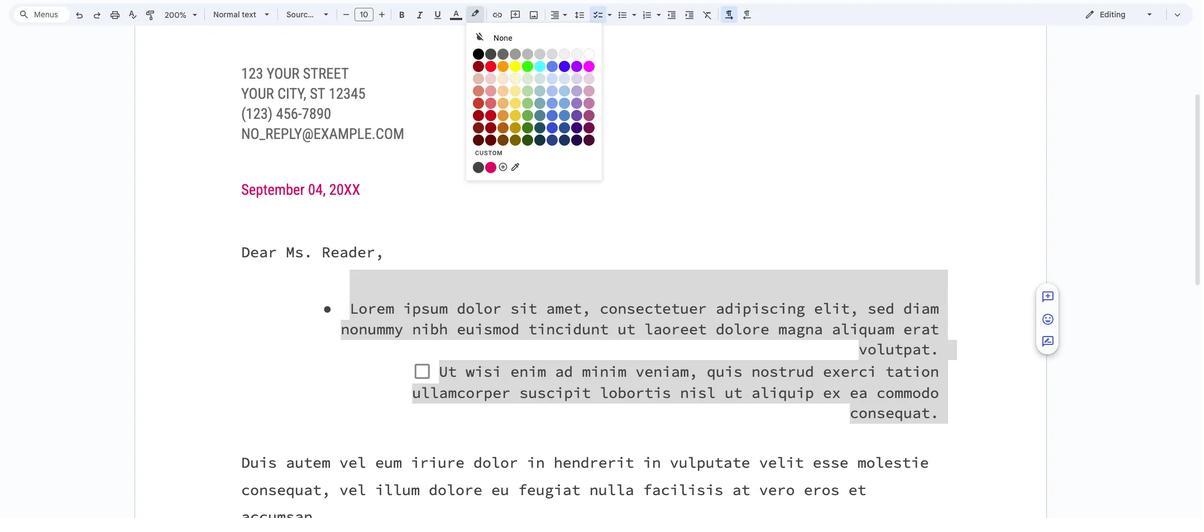 Task type: describe. For each thing, give the bounding box(es) containing it.
light purple 2 image
[[571, 85, 582, 97]]

add comment image
[[1041, 291, 1055, 304]]

dark green 1 cell
[[522, 109, 534, 121]]

light cyan 2 image
[[534, 85, 546, 97]]

dark red berry 3 cell
[[473, 134, 485, 146]]

normal
[[213, 9, 240, 20]]

dark gray 2 image
[[510, 49, 521, 60]]

dark red 3 image
[[485, 135, 496, 146]]

application containing normal text
[[0, 0, 1202, 518]]

light blue 3 image
[[559, 73, 570, 84]]

yellow image
[[510, 61, 521, 72]]

7 row from the top
[[473, 122, 595, 133]]

gray image
[[534, 49, 546, 60]]

light yellow 3 image
[[510, 73, 521, 84]]

purple cell
[[571, 60, 583, 72]]

styles list. normal text selected. option
[[213, 7, 258, 22]]

editing
[[1100, 9, 1126, 20]]

light red 1 cell
[[485, 97, 497, 109]]

light cyan 2 cell
[[534, 85, 546, 97]]

dark green 2 cell
[[522, 122, 534, 133]]

light cornflower blue 1 cell
[[547, 97, 558, 109]]

editing button
[[1077, 6, 1161, 23]]

black image
[[473, 49, 484, 60]]

dark orange 1 image
[[498, 110, 509, 121]]

dark magenta 2 cell
[[584, 122, 595, 133]]

Font size field
[[355, 8, 378, 22]]

black cell
[[473, 48, 485, 60]]

dark cyan 1 cell
[[534, 109, 546, 121]]

light green 2 image
[[522, 85, 533, 97]]

mode and view toolbar
[[1077, 3, 1187, 26]]

light yellow 2 image
[[510, 85, 521, 97]]

dark purple 1 image
[[571, 110, 582, 121]]

light magenta 1 cell
[[584, 97, 595, 109]]

insert image image
[[527, 7, 540, 22]]

dark blue 3 cell
[[559, 134, 571, 146]]

light magenta 2 image
[[584, 85, 595, 97]]

light gray 2 cell
[[559, 48, 571, 60]]

dark red 2 image
[[485, 122, 496, 133]]

dark red berry 2 image
[[473, 122, 484, 133]]

light blue 2 cell
[[559, 85, 571, 97]]

dark magenta 3 cell
[[584, 134, 595, 146]]

light red 2 image
[[485, 85, 496, 97]]

dark red berry 2 cell
[[473, 122, 485, 133]]

orange image
[[498, 61, 509, 72]]

light cornflower blue 1 image
[[547, 98, 558, 109]]

dark gray 2 cell
[[510, 48, 522, 60]]

light magenta 3 image
[[584, 73, 595, 84]]

light red berry 1 cell
[[473, 97, 485, 109]]

light red 2 cell
[[485, 85, 497, 97]]

dark green 1 image
[[522, 110, 533, 121]]

dark cornflower blue 2 cell
[[547, 122, 558, 133]]

9 row from the top
[[473, 161, 525, 173]]

dark magenta 2 image
[[584, 122, 595, 133]]

add emoji reaction image
[[1041, 313, 1055, 326]]

dark blue 2 cell
[[559, 122, 571, 133]]

dark purple 2 image
[[571, 122, 582, 133]]

none menu
[[466, 23, 602, 180]]

dark yellow 2 cell
[[510, 122, 522, 133]]

light red berry 2 cell
[[473, 85, 485, 97]]

dark cyan 3 image
[[534, 135, 546, 146]]

checklist menu image
[[605, 7, 612, 11]]

light cornflower blue 3 cell
[[547, 73, 558, 84]]

dark red 2 cell
[[485, 122, 497, 133]]

8 row from the top
[[473, 134, 595, 146]]

dark purple 3 cell
[[571, 134, 583, 146]]

light red berry 3 image
[[473, 73, 484, 84]]

dark yellow 3 image
[[510, 135, 521, 146]]

light orange 3 image
[[498, 73, 509, 84]]

dark purple 2 cell
[[571, 122, 583, 133]]

light gray 3 image
[[571, 49, 582, 60]]

red image
[[485, 61, 496, 72]]

dark green 3 cell
[[522, 134, 534, 146]]

Zoom field
[[160, 7, 202, 23]]

light gray 3 cell
[[571, 48, 583, 60]]

dark gray 4 image
[[485, 49, 496, 60]]

numbered list menu image
[[654, 7, 661, 11]]

main toolbar
[[69, 0, 756, 284]]

light green 1 cell
[[522, 97, 534, 109]]

yellow cell
[[510, 60, 522, 72]]

dark yellow 2 image
[[510, 122, 521, 133]]

custom button
[[472, 147, 596, 160]]

dark blue 2 image
[[559, 122, 570, 133]]

custom color #e31c60, close to light red 1 cell
[[485, 161, 497, 173]]

dark orange 2 cell
[[498, 122, 509, 133]]

light purple 1 image
[[571, 98, 582, 109]]

custom color #424242, close to dark gray 4 cell
[[473, 161, 485, 173]]

light purple 2 cell
[[571, 85, 583, 97]]

light purple 3 cell
[[571, 73, 583, 84]]

light gray 1 cell
[[547, 48, 558, 60]]

dark purple 1 cell
[[571, 109, 583, 121]]

text
[[242, 9, 256, 20]]

dark red 1 image
[[485, 110, 496, 121]]

Font size text field
[[355, 8, 373, 21]]

dark gray 3 cell
[[498, 48, 509, 60]]

light red berry 1 image
[[473, 98, 484, 109]]

dark cyan 1 image
[[534, 110, 546, 121]]

dark magenta 1 cell
[[584, 109, 595, 121]]

dark green 3 image
[[522, 135, 533, 146]]



Task type: locate. For each thing, give the bounding box(es) containing it.
dark red berry 1 cell
[[473, 109, 485, 121]]

light orange 1 image
[[498, 98, 509, 109]]

purple image
[[571, 61, 582, 72]]

orange cell
[[498, 60, 509, 72]]

dark red berry 3 image
[[473, 135, 484, 146]]

1 row from the top
[[473, 48, 595, 60]]

cyan cell
[[534, 60, 546, 72]]

dark orange 3 cell
[[498, 134, 509, 146]]

dark yellow 1 image
[[510, 110, 521, 121]]

dark cyan 2 cell
[[534, 122, 546, 133]]

dark gray 3 image
[[498, 49, 509, 60]]

cornflower blue image
[[547, 61, 558, 72]]

red cell
[[485, 60, 497, 72]]

dark cornflower blue 2 image
[[547, 122, 558, 133]]

application
[[0, 0, 1202, 518]]

light orange 3 cell
[[498, 73, 509, 84]]

light red 3 cell
[[485, 73, 497, 84]]

text color image
[[450, 7, 462, 20]]

dark magenta 1 image
[[584, 110, 595, 121]]

cyan image
[[534, 61, 546, 72]]

dark blue 1 cell
[[559, 109, 571, 121]]

custom
[[475, 150, 503, 157]]

red berry image
[[473, 61, 484, 72]]

4 row from the top
[[473, 85, 595, 97]]

none
[[494, 34, 513, 42]]

dark orange 2 image
[[498, 122, 509, 133]]

row
[[473, 48, 595, 60], [473, 60, 595, 72], [473, 73, 595, 84], [473, 85, 595, 97], [473, 97, 595, 109], [473, 109, 595, 121], [473, 122, 595, 133], [473, 134, 595, 146], [473, 161, 525, 173]]

dark yellow 3 cell
[[510, 134, 522, 146]]

dark cyan 3 cell
[[534, 134, 546, 146]]

custom color #424242, close to dark gray 4 image
[[473, 162, 484, 173]]

light magenta 1 image
[[584, 98, 595, 109]]

custom color #e31c60, close to light red 1 image
[[485, 162, 496, 173]]

light red berry 2 image
[[473, 85, 484, 97]]

line & paragraph spacing image
[[573, 7, 586, 22]]

dark yellow 1 cell
[[510, 109, 522, 121]]

font list. source code pro selected. option
[[286, 7, 317, 22]]

dark gray 4 cell
[[485, 48, 497, 60]]

green image
[[522, 61, 533, 72]]

light orange 2 cell
[[498, 85, 509, 97]]

light cyan 1 image
[[534, 98, 546, 109]]

light gray 2 image
[[559, 49, 570, 60]]

light orange 1 cell
[[498, 97, 509, 109]]

dark green 2 image
[[522, 122, 533, 133]]

light gray 1 image
[[547, 49, 558, 60]]

light blue 1 image
[[559, 98, 570, 109]]

3 row from the top
[[473, 73, 595, 84]]

light green 1 image
[[522, 98, 533, 109]]

dark orange 3 image
[[498, 135, 509, 146]]

light cyan 1 cell
[[534, 97, 546, 109]]

dark cornflower blue 1 cell
[[547, 109, 558, 121]]

light green 2 cell
[[522, 85, 534, 97]]

dark blue 3 image
[[559, 135, 570, 146]]

dark cyan 2 image
[[534, 122, 546, 133]]

light yellow 1 cell
[[510, 97, 522, 109]]

light purple 3 image
[[571, 73, 582, 84]]

dark red 1 cell
[[485, 109, 497, 121]]

magenta image
[[584, 61, 595, 72]]

light blue 1 cell
[[559, 97, 571, 109]]

6 row from the top
[[473, 109, 595, 121]]

5 row from the top
[[473, 97, 595, 109]]

normal text
[[213, 9, 256, 20]]

blue cell
[[559, 60, 571, 72]]

light cornflower blue 2 image
[[547, 85, 558, 97]]

dark orange 1 cell
[[498, 109, 509, 121]]

gray cell
[[534, 48, 546, 60]]

light red 1 image
[[485, 98, 496, 109]]

light red 3 image
[[485, 73, 496, 84]]

light purple 1 cell
[[571, 97, 583, 109]]

bulleted list menu image
[[629, 7, 637, 11]]

light green 3 image
[[522, 73, 533, 84]]

light magenta 2 cell
[[584, 85, 595, 97]]

dark purple 3 image
[[571, 135, 582, 146]]

dark gray 1 image
[[522, 49, 533, 60]]

light cornflower blue 3 image
[[547, 73, 558, 84]]

none button
[[472, 29, 596, 47]]

magenta cell
[[584, 60, 595, 72]]

dark red 3 cell
[[485, 134, 497, 146]]

light cyan 3 image
[[534, 73, 546, 84]]

dark gray 1 cell
[[522, 48, 534, 60]]

green cell
[[522, 60, 534, 72]]

dark cornflower blue 3 cell
[[547, 134, 558, 146]]

light blue 3 cell
[[559, 73, 571, 84]]

white image
[[584, 49, 595, 60]]

dark magenta 3 image
[[584, 135, 595, 146]]

light magenta 3 cell
[[584, 73, 595, 84]]

dark cornflower blue 1 image
[[547, 110, 558, 121]]

blue image
[[559, 61, 570, 72]]

light yellow 3 cell
[[510, 73, 522, 84]]

light yellow 1 image
[[510, 98, 521, 109]]

light red berry 3 cell
[[473, 73, 485, 84]]

light orange 2 image
[[498, 85, 509, 97]]

dark red berry 1 image
[[473, 110, 484, 121]]

Zoom text field
[[162, 7, 189, 23]]

2 row from the top
[[473, 60, 595, 72]]

cornflower blue cell
[[547, 60, 558, 72]]

light yellow 2 cell
[[510, 85, 522, 97]]

red berry cell
[[473, 60, 485, 72]]

Menus field
[[14, 7, 70, 22]]

light cyan 3 cell
[[534, 73, 546, 84]]

dark blue 1 image
[[559, 110, 570, 121]]

light blue 2 image
[[559, 85, 570, 97]]

suggest edits image
[[1041, 335, 1055, 349]]

dark cornflower blue 3 image
[[547, 135, 558, 146]]

light green 3 cell
[[522, 73, 534, 84]]

light cornflower blue 2 cell
[[547, 85, 558, 97]]



Task type: vqa. For each thing, say whether or not it's contained in the screenshot.
dark cornflower blue 2 cell
yes



